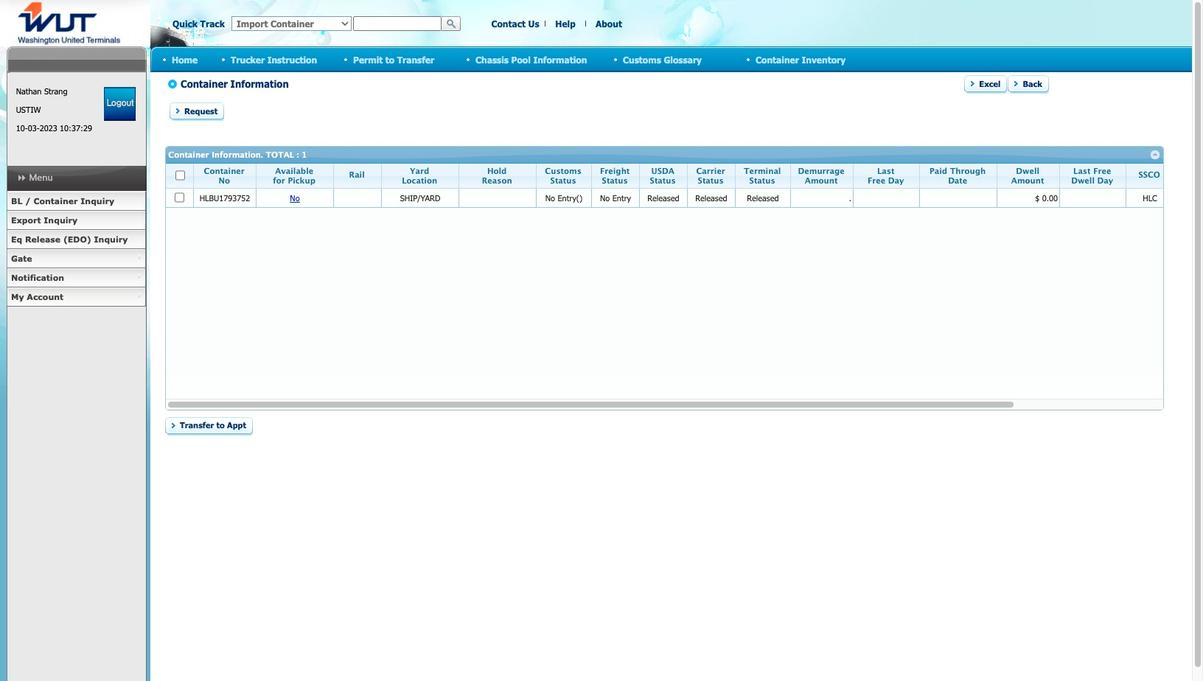 Task type: describe. For each thing, give the bounding box(es) containing it.
nathan strang
[[16, 86, 67, 96]]

bl
[[11, 196, 22, 206]]

chassis pool information
[[476, 54, 587, 65]]

inventory
[[802, 54, 846, 65]]

transfer
[[397, 54, 435, 65]]

10-
[[16, 123, 28, 133]]

my account
[[11, 292, 63, 302]]

track
[[200, 18, 225, 29]]

contact
[[492, 18, 526, 29]]

10:37:29
[[60, 123, 92, 133]]

quick
[[173, 18, 198, 29]]

pool
[[512, 54, 531, 65]]

permit to transfer
[[353, 54, 435, 65]]

customs
[[623, 54, 662, 65]]

home
[[172, 54, 198, 65]]

bl / container inquiry link
[[7, 192, 146, 211]]

information
[[534, 54, 587, 65]]

2023
[[40, 123, 57, 133]]

inquiry for (edo)
[[94, 235, 128, 244]]

help
[[556, 18, 576, 29]]

to
[[386, 54, 395, 65]]

my
[[11, 292, 24, 302]]

release
[[25, 235, 61, 244]]

notification link
[[7, 268, 146, 288]]

ustiw
[[16, 105, 41, 114]]

customs glossary
[[623, 54, 702, 65]]

about
[[596, 18, 622, 29]]

glossary
[[664, 54, 702, 65]]

/
[[25, 196, 31, 206]]



Task type: vqa. For each thing, say whether or not it's contained in the screenshot.
BL / Container Inquiry link
yes



Task type: locate. For each thing, give the bounding box(es) containing it.
chassis
[[476, 54, 509, 65]]

1 vertical spatial inquiry
[[44, 215, 78, 225]]

export
[[11, 215, 41, 225]]

bl / container inquiry
[[11, 196, 114, 206]]

inquiry for container
[[81, 196, 114, 206]]

help link
[[556, 18, 576, 29]]

eq
[[11, 235, 22, 244]]

(edo)
[[63, 235, 91, 244]]

about link
[[596, 18, 622, 29]]

inquiry right (edo)
[[94, 235, 128, 244]]

None text field
[[353, 16, 442, 31]]

inquiry down bl / container inquiry
[[44, 215, 78, 225]]

gate link
[[7, 249, 146, 268]]

0 vertical spatial container
[[756, 54, 799, 65]]

contact us
[[492, 18, 540, 29]]

trucker
[[231, 54, 265, 65]]

export inquiry link
[[7, 211, 146, 230]]

0 vertical spatial inquiry
[[81, 196, 114, 206]]

03-
[[28, 123, 40, 133]]

quick track
[[173, 18, 225, 29]]

container up the 'export inquiry'
[[34, 196, 78, 206]]

10-03-2023 10:37:29
[[16, 123, 92, 133]]

permit
[[353, 54, 383, 65]]

gate
[[11, 254, 32, 263]]

trucker instruction
[[231, 54, 317, 65]]

container inventory
[[756, 54, 846, 65]]

instruction
[[267, 54, 317, 65]]

container inside 'link'
[[34, 196, 78, 206]]

inquiry inside 'link'
[[81, 196, 114, 206]]

strang
[[44, 86, 67, 96]]

eq release (edo) inquiry
[[11, 235, 128, 244]]

0 horizontal spatial container
[[34, 196, 78, 206]]

nathan
[[16, 86, 42, 96]]

1 vertical spatial container
[[34, 196, 78, 206]]

my account link
[[7, 288, 146, 307]]

login image
[[104, 87, 136, 121]]

account
[[27, 292, 63, 302]]

1 horizontal spatial container
[[756, 54, 799, 65]]

container
[[756, 54, 799, 65], [34, 196, 78, 206]]

inquiry up "export inquiry" link
[[81, 196, 114, 206]]

contact us link
[[492, 18, 540, 29]]

2 vertical spatial inquiry
[[94, 235, 128, 244]]

container left inventory
[[756, 54, 799, 65]]

export inquiry
[[11, 215, 78, 225]]

inquiry
[[81, 196, 114, 206], [44, 215, 78, 225], [94, 235, 128, 244]]

notification
[[11, 273, 64, 282]]

eq release (edo) inquiry link
[[7, 230, 146, 249]]

us
[[528, 18, 540, 29]]



